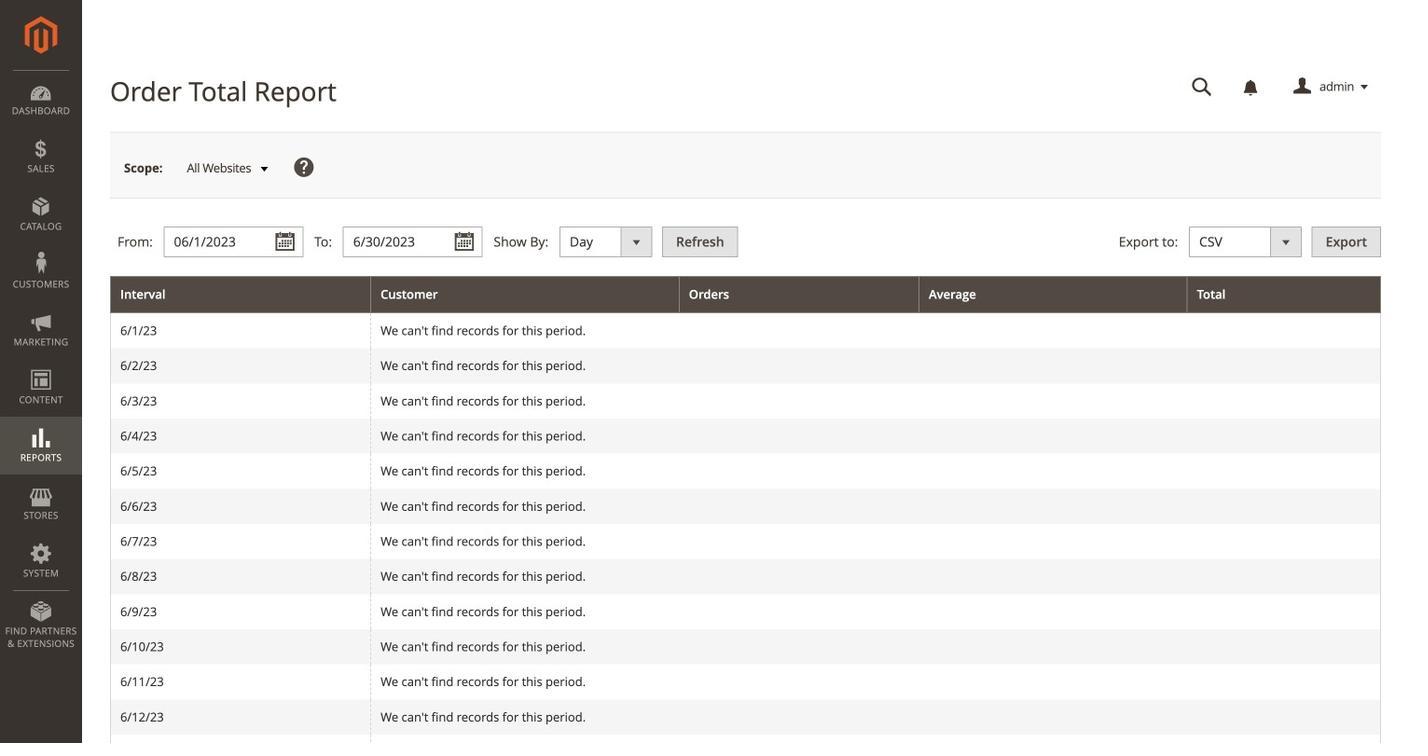 Task type: vqa. For each thing, say whether or not it's contained in the screenshot.
text field
yes



Task type: locate. For each thing, give the bounding box(es) containing it.
None text field
[[343, 227, 483, 258]]

magento admin panel image
[[25, 16, 57, 54]]

menu bar
[[0, 70, 82, 660]]

None text field
[[1179, 71, 1226, 104], [164, 227, 304, 258], [1179, 71, 1226, 104], [164, 227, 304, 258]]



